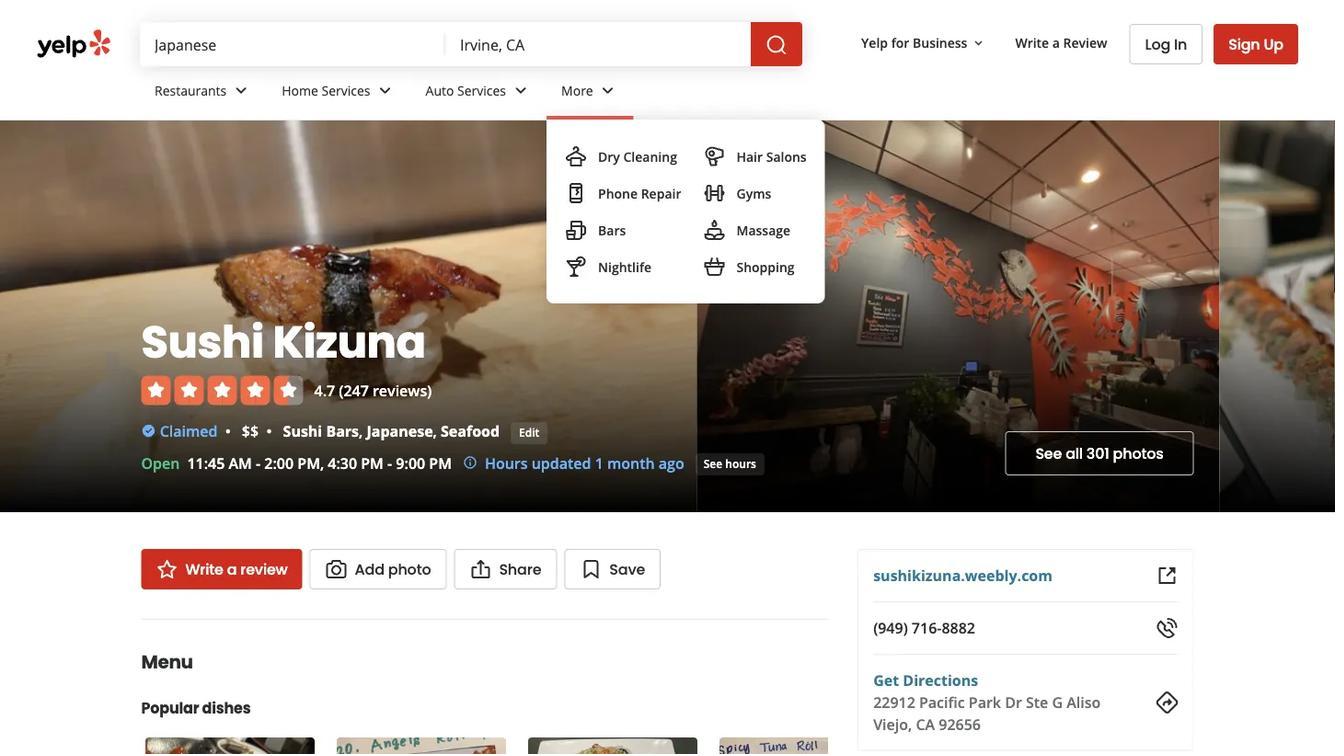 Task type: vqa. For each thing, say whether or not it's contained in the screenshot.
"Sushi"
yes



Task type: describe. For each thing, give the bounding box(es) containing it.
11:45
[[187, 454, 225, 473]]

share
[[499, 559, 541, 580]]

24 share v2 image
[[470, 559, 492, 581]]

phone
[[598, 185, 638, 202]]

2 - from the left
[[387, 454, 392, 473]]

save
[[609, 559, 645, 580]]

photo of sushi kizuna - aliso viejo, ca, us. unagi image
[[0, 121, 697, 513]]

edit button
[[511, 422, 548, 444]]

services for home services
[[322, 82, 370, 99]]

share button
[[454, 549, 557, 590]]

home
[[282, 82, 318, 99]]

24 salon v2 image
[[703, 145, 726, 167]]

dry cleaning
[[598, 148, 677, 165]]

get directions link
[[873, 671, 978, 691]]

bars inside business categories element
[[598, 221, 626, 239]]

4.7
[[314, 381, 335, 400]]

1 - from the left
[[256, 454, 261, 473]]

auto
[[426, 82, 454, 99]]

sushi bars link
[[283, 421, 359, 441]]

24 phone repair v2 image
[[565, 182, 587, 204]]

sushi for sushi kizuna
[[141, 312, 264, 374]]

sushi bars , japanese , seafood
[[283, 421, 500, 441]]

ca
[[916, 715, 935, 735]]

sign up
[[1229, 34, 1284, 54]]

japanese link
[[367, 421, 433, 441]]

24 external link v2 image
[[1156, 565, 1178, 587]]

see for see all 301 photos
[[1036, 444, 1062, 464]]

Near text field
[[460, 34, 736, 54]]

4.7 star rating image
[[141, 376, 303, 405]]

japanese
[[367, 421, 433, 441]]

16 info v2 image
[[463, 456, 478, 470]]

2 pm from the left
[[429, 454, 452, 473]]

sushi kizuna
[[141, 312, 426, 374]]

reviews)
[[373, 381, 432, 400]]

24 star v2 image
[[156, 559, 178, 581]]

see for see hours
[[704, 456, 723, 472]]

salons
[[766, 148, 807, 165]]

2:00
[[264, 454, 294, 473]]

angel roll image
[[336, 738, 506, 755]]

services for auto services
[[457, 82, 506, 99]]

add photo link
[[310, 549, 447, 590]]

log
[[1145, 34, 1171, 55]]

716-
[[912, 618, 942, 638]]

24 shopping v2 image
[[703, 256, 726, 278]]

auto services link
[[411, 66, 547, 120]]

24 dry cleaning v2 image
[[565, 145, 587, 167]]

business categories element
[[140, 66, 1298, 304]]

photo of sushi kizuna - aliso viejo, ca, us. inside of the restaurant image
[[697, 121, 1220, 513]]

open 11:45 am - 2:00 pm, 4:30 pm - 9:00 pm
[[141, 454, 452, 473]]

1
[[595, 454, 604, 473]]

1 pm from the left
[[361, 454, 384, 473]]

seafood link
[[441, 421, 500, 441]]

8882
[[942, 618, 975, 638]]

gyms link
[[696, 175, 814, 212]]

pm,
[[297, 454, 324, 473]]

(247 reviews) link
[[339, 381, 432, 400]]

in
[[1174, 34, 1187, 55]]

24 directions v2 image
[[1156, 692, 1178, 714]]

popular
[[141, 698, 199, 719]]

16 chevron down v2 image
[[971, 36, 986, 50]]

write a review link
[[141, 549, 302, 590]]

see hours
[[704, 456, 756, 472]]

log in
[[1145, 34, 1187, 55]]

photos
[[1113, 444, 1164, 464]]

2 , from the left
[[433, 421, 437, 441]]

home services link
[[267, 66, 411, 120]]

write a review
[[185, 559, 288, 580]]

photo of sushi kizuna - aliso viejo, ca, us. image
[[1220, 121, 1335, 513]]

hair
[[737, 148, 763, 165]]

$$
[[242, 421, 259, 441]]

see all 301 photos
[[1036, 444, 1164, 464]]

write a review
[[1015, 34, 1107, 51]]

negi tuna rolls image
[[719, 738, 888, 755]]

shopping
[[737, 258, 795, 276]]

yelp for business
[[861, 34, 968, 51]]

home services
[[282, 82, 370, 99]]

pacific
[[919, 693, 965, 713]]

cleaning
[[623, 148, 677, 165]]

seafood
[[441, 421, 500, 441]]

24 massage v2 image
[[703, 219, 726, 241]]

yelp for business button
[[854, 26, 993, 59]]

write for write a review
[[1015, 34, 1049, 51]]

business
[[913, 34, 968, 51]]

auto services
[[426, 82, 506, 99]]

edit
[[519, 425, 540, 440]]

a for review
[[227, 559, 237, 580]]

dry cleaning link
[[558, 138, 689, 175]]

ago
[[659, 454, 684, 473]]

none field "near"
[[460, 34, 736, 54]]

Find text field
[[155, 34, 431, 54]]

repair
[[641, 185, 681, 202]]

log in link
[[1130, 24, 1203, 64]]

sushikizuna.weebly.com
[[873, 566, 1053, 586]]



Task type: locate. For each thing, give the bounding box(es) containing it.
2 services from the left
[[457, 82, 506, 99]]

0 horizontal spatial ,
[[359, 421, 363, 441]]

4.7 (247 reviews)
[[314, 381, 432, 400]]

301
[[1087, 444, 1109, 464]]

, left seafood
[[433, 421, 437, 441]]

pm left 16 info v2 icon
[[429, 454, 452, 473]]

0 vertical spatial bars
[[598, 221, 626, 239]]

0 horizontal spatial a
[[227, 559, 237, 580]]

hair salons link
[[696, 138, 814, 175]]

services right auto
[[457, 82, 506, 99]]

aliso
[[1067, 693, 1101, 713]]

write for write a review
[[185, 559, 223, 580]]

info alert
[[463, 453, 684, 475]]

1 horizontal spatial sushi
[[283, 421, 322, 441]]

updated
[[532, 454, 591, 473]]

24 chevron down v2 image
[[230, 80, 252, 102], [374, 80, 396, 102], [510, 80, 532, 102], [597, 80, 619, 102]]

add photo
[[355, 559, 431, 580]]

menu element
[[112, 619, 892, 755]]

1 horizontal spatial -
[[387, 454, 392, 473]]

0 horizontal spatial pm
[[361, 454, 384, 473]]

up
[[1264, 34, 1284, 54]]

22912
[[873, 693, 915, 713]]

phone repair link
[[558, 175, 689, 212]]

24 gyms v2 image
[[703, 182, 726, 204]]

park
[[969, 693, 1001, 713]]

dry
[[598, 148, 620, 165]]

1 vertical spatial a
[[227, 559, 237, 580]]

4 24 chevron down v2 image from the left
[[597, 80, 619, 102]]

phone repair
[[598, 185, 681, 202]]

0 horizontal spatial see
[[704, 456, 723, 472]]

sushi up 4.7 star rating image on the left of page
[[141, 312, 264, 374]]

kizuna roll image
[[528, 738, 697, 755]]

shopping link
[[696, 248, 814, 285]]

24 chevron down v2 image inside restaurants link
[[230, 80, 252, 102]]

24 chevron down v2 image right auto services
[[510, 80, 532, 102]]

2 24 chevron down v2 image from the left
[[374, 80, 396, 102]]

24 chevron down v2 image for auto services
[[510, 80, 532, 102]]

hours
[[485, 454, 528, 473]]

(247
[[339, 381, 369, 400]]

24 chevron down v2 image inside auto services link
[[510, 80, 532, 102]]

more link
[[547, 66, 634, 120]]

sign up link
[[1214, 24, 1298, 64]]

write inside write a review link
[[185, 559, 223, 580]]

None field
[[155, 34, 431, 54], [460, 34, 736, 54]]

menu
[[141, 650, 193, 675]]

1 vertical spatial sushi
[[283, 421, 322, 441]]

pm right 4:30
[[361, 454, 384, 473]]

ste
[[1026, 693, 1048, 713]]

2 none field from the left
[[460, 34, 736, 54]]

sign
[[1229, 34, 1260, 54]]

0 vertical spatial write
[[1015, 34, 1049, 51]]

sushikizuna.weebly.com link
[[873, 566, 1053, 586]]

write
[[1015, 34, 1049, 51], [185, 559, 223, 580]]

hair salons
[[737, 148, 807, 165]]

24 chevron down v2 image right the more
[[597, 80, 619, 102]]

am
[[229, 454, 252, 473]]

open
[[141, 454, 180, 473]]

hours
[[725, 456, 756, 472]]

search image
[[766, 34, 788, 56]]

1 , from the left
[[359, 421, 363, 441]]

none field up home
[[155, 34, 431, 54]]

24 chevron down v2 image for restaurants
[[230, 80, 252, 102]]

1 none field from the left
[[155, 34, 431, 54]]

0 horizontal spatial none field
[[155, 34, 431, 54]]

24 chevron down v2 image right 'restaurants'
[[230, 80, 252, 102]]

kizuna
[[273, 312, 426, 374]]

dishes
[[202, 698, 251, 719]]

bars up 4:30
[[326, 421, 359, 441]]

see left hours
[[704, 456, 723, 472]]

a left 'review'
[[1053, 34, 1060, 51]]

all
[[1066, 444, 1083, 464]]

restaurants link
[[140, 66, 267, 120]]

photo
[[388, 559, 431, 580]]

1 horizontal spatial services
[[457, 82, 506, 99]]

massage link
[[696, 212, 814, 248]]

1 vertical spatial write
[[185, 559, 223, 580]]

0 vertical spatial sushi
[[141, 312, 264, 374]]

none field find
[[155, 34, 431, 54]]

spicy tuna roll image
[[145, 738, 314, 755]]

1 services from the left
[[322, 82, 370, 99]]

0 horizontal spatial services
[[322, 82, 370, 99]]

gyms
[[737, 185, 771, 202]]

see all 301 photos link
[[1005, 432, 1194, 476]]

services
[[322, 82, 370, 99], [457, 82, 506, 99]]

1 horizontal spatial none field
[[460, 34, 736, 54]]

write right 24 star v2 image
[[185, 559, 223, 580]]

(949)
[[873, 618, 908, 638]]

menu containing dry cleaning
[[547, 120, 825, 304]]

services inside "home services" link
[[322, 82, 370, 99]]

3 24 chevron down v2 image from the left
[[510, 80, 532, 102]]

1 vertical spatial bars
[[326, 421, 359, 441]]

see hours link
[[695, 454, 765, 476]]

24 bars v2 image
[[565, 219, 587, 241]]

- right am
[[256, 454, 261, 473]]

24 chevron down v2 image inside more link
[[597, 80, 619, 102]]

review
[[1063, 34, 1107, 51]]

bars
[[598, 221, 626, 239], [326, 421, 359, 441]]

1 horizontal spatial see
[[1036, 444, 1062, 464]]

viejo,
[[873, 715, 912, 735]]

24 chevron down v2 image inside "home services" link
[[374, 80, 396, 102]]

pm
[[361, 454, 384, 473], [429, 454, 452, 473]]

16 claim filled v2 image
[[141, 424, 156, 439]]

see left 'all'
[[1036, 444, 1062, 464]]

none field up more link
[[460, 34, 736, 54]]

sushi
[[141, 312, 264, 374], [283, 421, 322, 441]]

services inside auto services link
[[457, 82, 506, 99]]

sushi for sushi bars , japanese , seafood
[[283, 421, 322, 441]]

g
[[1052, 693, 1063, 713]]

directions
[[903, 671, 978, 691]]

(949) 716-8882
[[873, 618, 975, 638]]

write a review link
[[1008, 26, 1115, 59]]

1 horizontal spatial a
[[1053, 34, 1060, 51]]

month
[[607, 454, 655, 473]]

more
[[561, 82, 593, 99]]

write left 'review'
[[1015, 34, 1049, 51]]

, left japanese
[[359, 421, 363, 441]]

nightlife link
[[558, 248, 689, 285]]

24 save outline v2 image
[[580, 559, 602, 581]]

menu inside business categories element
[[547, 120, 825, 304]]

9:00
[[396, 454, 425, 473]]

get directions 22912 pacific park dr ste g aliso viejo, ca 92656
[[873, 671, 1101, 735]]

review
[[240, 559, 288, 580]]

save button
[[564, 549, 661, 590]]

sushi up open 11:45 am - 2:00 pm, 4:30 pm - 9:00 pm
[[283, 421, 322, 441]]

1 24 chevron down v2 image from the left
[[230, 80, 252, 102]]

menu
[[547, 120, 825, 304]]

a left review at the bottom left
[[227, 559, 237, 580]]

bars link
[[558, 212, 689, 248]]

write inside write a review link
[[1015, 34, 1049, 51]]

massage
[[737, 221, 791, 239]]

nightlife
[[598, 258, 652, 276]]

0 horizontal spatial bars
[[326, 421, 359, 441]]

0 vertical spatial a
[[1053, 34, 1060, 51]]

a for review
[[1053, 34, 1060, 51]]

0 horizontal spatial -
[[256, 454, 261, 473]]

24 chevron down v2 image for home services
[[374, 80, 396, 102]]

bars right 24 bars v2 icon
[[598, 221, 626, 239]]

for
[[891, 34, 910, 51]]

- left 9:00
[[387, 454, 392, 473]]

popular dishes
[[141, 698, 251, 719]]

24 happy hour v2 image
[[565, 256, 587, 278]]

92656
[[939, 715, 981, 735]]

a
[[1053, 34, 1060, 51], [227, 559, 237, 580]]

get
[[873, 671, 899, 691]]

1 horizontal spatial bars
[[598, 221, 626, 239]]

24 camera v2 image
[[325, 559, 347, 581]]

1 horizontal spatial pm
[[429, 454, 452, 473]]

see
[[1036, 444, 1062, 464], [704, 456, 723, 472]]

1 horizontal spatial write
[[1015, 34, 1049, 51]]

claimed
[[160, 421, 218, 441]]

0 horizontal spatial sushi
[[141, 312, 264, 374]]

services right home
[[322, 82, 370, 99]]

0 horizontal spatial write
[[185, 559, 223, 580]]

yelp
[[861, 34, 888, 51]]

24 chevron down v2 image for more
[[597, 80, 619, 102]]

24 phone v2 image
[[1156, 617, 1178, 640]]

24 chevron down v2 image left auto
[[374, 80, 396, 102]]

hours updated 1 month ago
[[485, 454, 684, 473]]

add
[[355, 559, 384, 580]]

1 horizontal spatial ,
[[433, 421, 437, 441]]

None search field
[[140, 22, 806, 66]]



